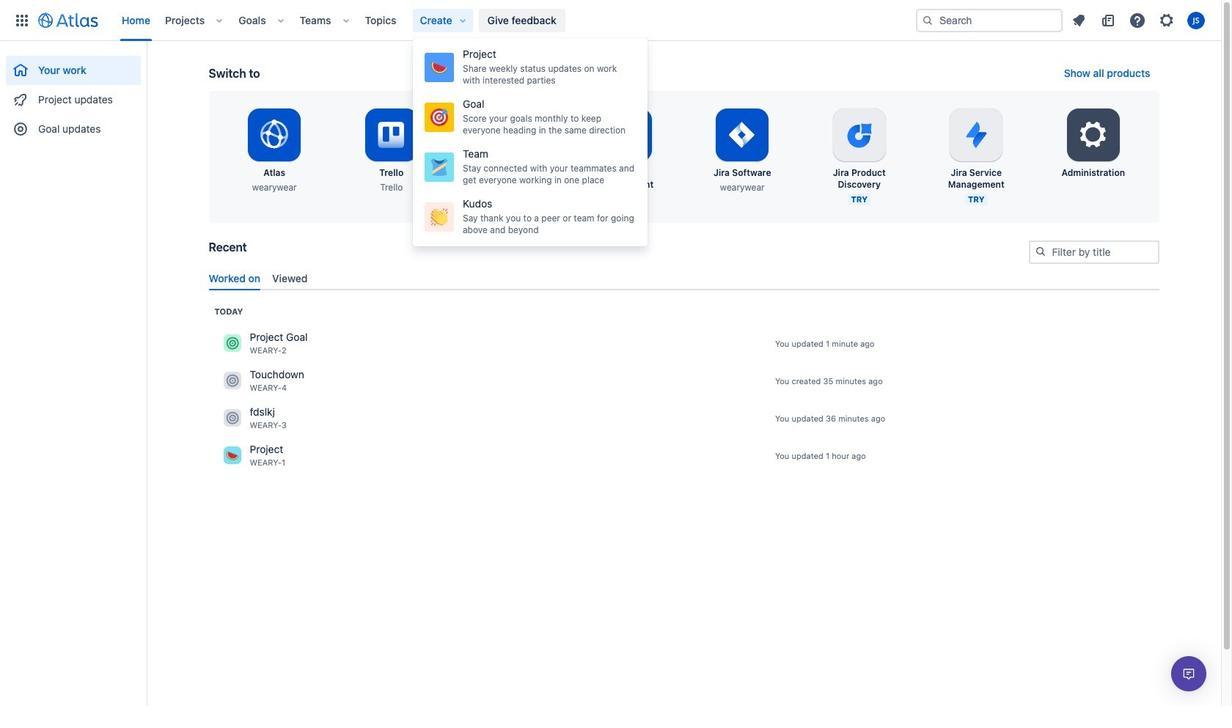 Task type: describe. For each thing, give the bounding box(es) containing it.
help image
[[1129, 11, 1147, 29]]

:dart: image
[[431, 109, 448, 126]]

0 horizontal spatial group
[[6, 41, 141, 148]]

settings image
[[1076, 117, 1111, 153]]

top element
[[9, 0, 916, 41]]

Filter by title field
[[1031, 242, 1158, 263]]

townsquare image
[[223, 410, 241, 427]]

account image
[[1188, 11, 1206, 29]]

:watermelon: image
[[431, 59, 448, 76]]

:clap: image
[[431, 208, 448, 226]]

2 townsquare image from the top
[[223, 372, 241, 390]]

open intercom messenger image
[[1181, 666, 1198, 683]]

search image
[[922, 14, 934, 26]]

switch to... image
[[13, 11, 31, 29]]



Task type: locate. For each thing, give the bounding box(es) containing it.
tab list
[[203, 266, 1166, 290]]

Search field
[[916, 8, 1063, 32]]

:clap: image
[[431, 208, 448, 226]]

townsquare image
[[223, 335, 241, 352], [223, 372, 241, 390], [223, 447, 241, 465]]

1 vertical spatial townsquare image
[[223, 372, 241, 390]]

3 townsquare image from the top
[[223, 447, 241, 465]]

:dart: image
[[431, 109, 448, 126]]

banner
[[0, 0, 1222, 41]]

1 horizontal spatial group
[[413, 38, 648, 247]]

group
[[413, 38, 648, 247], [6, 41, 141, 148]]

heading
[[215, 306, 243, 318]]

:running_shirt_with_sash: image
[[431, 158, 448, 176], [431, 158, 448, 176]]

1 townsquare image from the top
[[223, 335, 241, 352]]

settings image
[[1159, 11, 1176, 29]]

2 vertical spatial townsquare image
[[223, 447, 241, 465]]

0 vertical spatial townsquare image
[[223, 335, 241, 352]]

search image
[[1035, 246, 1047, 258]]

:watermelon: image
[[431, 59, 448, 76]]

notifications image
[[1071, 11, 1088, 29]]



Task type: vqa. For each thing, say whether or not it's contained in the screenshot.
group
yes



